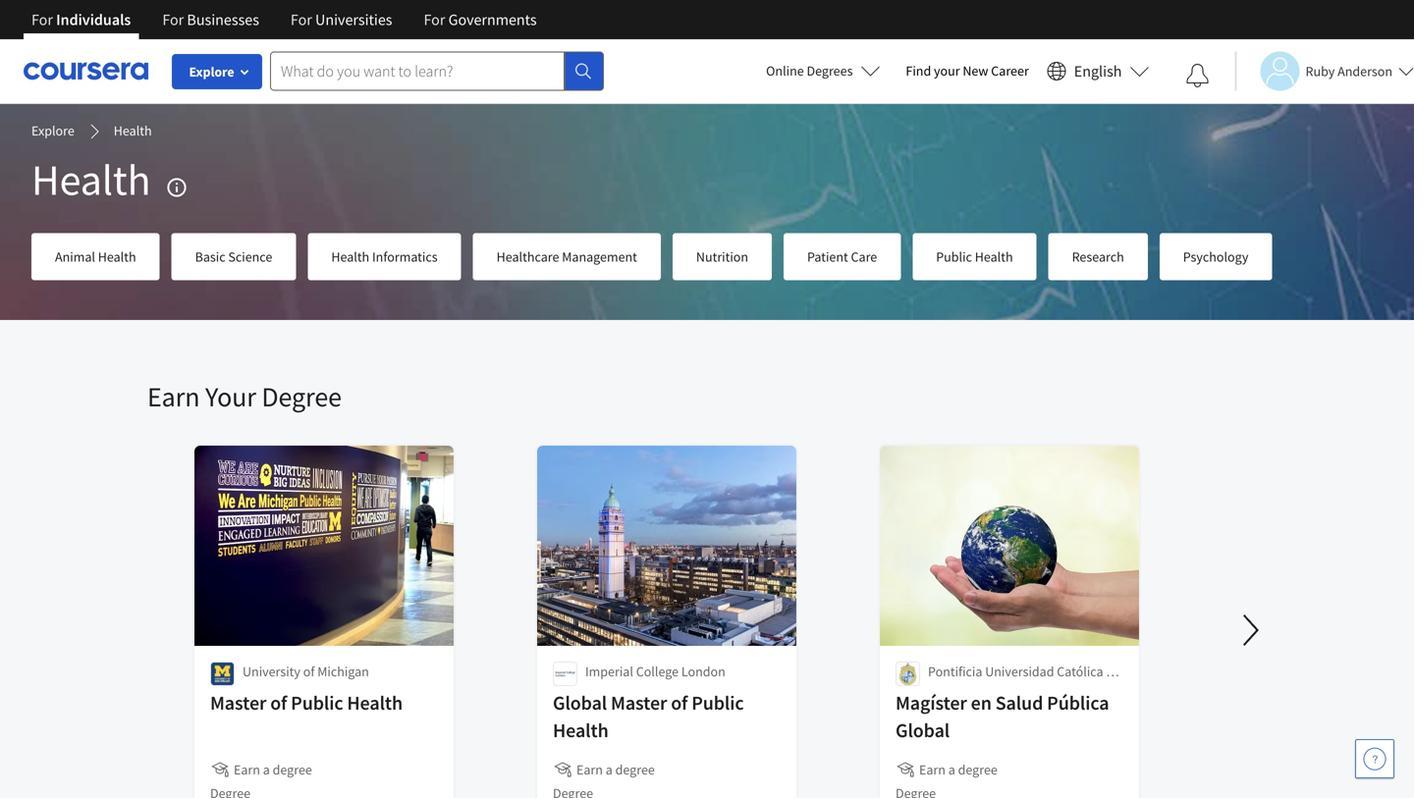 Task type: vqa. For each thing, say whether or not it's contained in the screenshot.
the USD
no



Task type: locate. For each thing, give the bounding box(es) containing it.
governments
[[449, 10, 537, 29]]

2 master from the left
[[611, 691, 667, 716]]

show notifications image
[[1186, 64, 1210, 87]]

of down college
[[671, 691, 688, 716]]

public inside public health link
[[936, 248, 973, 265]]

1 degree from the left
[[273, 761, 312, 779]]

0 horizontal spatial master
[[210, 691, 267, 716]]

science
[[228, 248, 272, 265]]

1 master from the left
[[210, 691, 267, 716]]

imperial
[[585, 663, 634, 681]]

new
[[963, 62, 989, 80]]

explore inside 'dropdown button'
[[189, 63, 234, 81]]

global master of public health
[[553, 691, 744, 743]]

a down master of public health
[[263, 761, 270, 779]]

public down university of michigan on the left of the page
[[291, 691, 343, 716]]

1 horizontal spatial of
[[303, 663, 315, 681]]

2 horizontal spatial public
[[936, 248, 973, 265]]

pontificia
[[928, 663, 983, 681]]

3 for from the left
[[291, 10, 312, 29]]

2 for from the left
[[162, 10, 184, 29]]

find your new career
[[906, 62, 1029, 80]]

degree
[[273, 761, 312, 779], [616, 761, 655, 779], [958, 761, 998, 779]]

online degrees button
[[751, 49, 896, 92]]

0 horizontal spatial of
[[270, 691, 287, 716]]

1 vertical spatial explore
[[31, 122, 74, 139]]

online degrees
[[766, 62, 853, 80]]

public right care
[[936, 248, 973, 265]]

chile
[[928, 683, 957, 700]]

3 degree from the left
[[958, 761, 998, 779]]

1 for from the left
[[31, 10, 53, 29]]

your
[[205, 380, 256, 414]]

1 horizontal spatial earn a degree
[[577, 761, 655, 779]]

degree for en
[[958, 761, 998, 779]]

public
[[936, 248, 973, 265], [291, 691, 343, 716], [692, 691, 744, 716]]

degree down global master of public health
[[616, 761, 655, 779]]

english
[[1075, 61, 1122, 81]]

2 horizontal spatial degree
[[958, 761, 998, 779]]

patient care
[[808, 248, 878, 265]]

healthcare management link
[[473, 233, 661, 280]]

basic science
[[195, 248, 272, 265]]

earn a degree
[[234, 761, 312, 779], [577, 761, 655, 779], [920, 761, 998, 779]]

a down 'magíster'
[[949, 761, 956, 779]]

career
[[991, 62, 1029, 80]]

explore
[[189, 63, 234, 81], [31, 122, 74, 139]]

1 earn a degree from the left
[[234, 761, 312, 779]]

2 horizontal spatial a
[[949, 761, 956, 779]]

english button
[[1039, 39, 1158, 103]]

degree down magíster en salud pública global
[[958, 761, 998, 779]]

london
[[682, 663, 726, 681]]

earn for global master of public health
[[577, 761, 603, 779]]

1 a from the left
[[263, 761, 270, 779]]

university
[[243, 663, 301, 681]]

master of public health
[[210, 691, 403, 716]]

global down 'magíster'
[[896, 719, 950, 743]]

2 a from the left
[[606, 761, 613, 779]]

patient
[[808, 248, 849, 265]]

1 horizontal spatial master
[[611, 691, 667, 716]]

a
[[263, 761, 270, 779], [606, 761, 613, 779], [949, 761, 956, 779]]

for left universities
[[291, 10, 312, 29]]

of for master
[[270, 691, 287, 716]]

ruby
[[1306, 62, 1335, 80]]

of
[[303, 663, 315, 681], [270, 691, 287, 716], [671, 691, 688, 716]]

banner navigation
[[16, 0, 553, 39]]

for
[[31, 10, 53, 29], [162, 10, 184, 29], [291, 10, 312, 29], [424, 10, 445, 29]]

earn down 'magíster'
[[920, 761, 946, 779]]

health inside animal health link
[[98, 248, 136, 265]]

master down the imperial college london
[[611, 691, 667, 716]]

next slide image
[[1228, 607, 1275, 654]]

0 horizontal spatial global
[[553, 691, 607, 716]]

0 horizontal spatial a
[[263, 761, 270, 779]]

health inside public health link
[[975, 248, 1013, 265]]

1 horizontal spatial degree
[[616, 761, 655, 779]]

degree down master of public health
[[273, 761, 312, 779]]

explore down for businesses
[[189, 63, 234, 81]]

earn a degree for of
[[234, 761, 312, 779]]

global inside magíster en salud pública global
[[896, 719, 950, 743]]

degree for master
[[616, 761, 655, 779]]

magíster
[[896, 691, 967, 716]]

1 vertical spatial global
[[896, 719, 950, 743]]

earn a degree for en
[[920, 761, 998, 779]]

earn down master of public health
[[234, 761, 260, 779]]

anderson
[[1338, 62, 1393, 80]]

management
[[562, 248, 637, 265]]

1 horizontal spatial public
[[692, 691, 744, 716]]

2 horizontal spatial earn a degree
[[920, 761, 998, 779]]

for left businesses
[[162, 10, 184, 29]]

your
[[934, 62, 960, 80]]

0 vertical spatial global
[[553, 691, 607, 716]]

0 horizontal spatial degree
[[273, 761, 312, 779]]

explore link
[[31, 121, 74, 142]]

of up master of public health
[[303, 663, 315, 681]]

4 for from the left
[[424, 10, 445, 29]]

1 horizontal spatial a
[[606, 761, 613, 779]]

earn for magíster en salud pública global
[[920, 761, 946, 779]]

for left the individuals
[[31, 10, 53, 29]]

master
[[210, 691, 267, 716], [611, 691, 667, 716]]

healthcare
[[497, 248, 559, 265]]

health
[[114, 122, 152, 139], [31, 152, 151, 207], [98, 248, 136, 265], [331, 248, 370, 265], [975, 248, 1013, 265], [347, 691, 403, 716], [553, 719, 609, 743]]

psychology
[[1184, 248, 1249, 265]]

None search field
[[270, 52, 604, 91]]

salud
[[996, 691, 1044, 716]]

universities
[[315, 10, 392, 29]]

1 horizontal spatial global
[[896, 719, 950, 743]]

3 earn a degree from the left
[[920, 761, 998, 779]]

universidad
[[986, 663, 1055, 681]]

en
[[971, 691, 992, 716]]

for for universities
[[291, 10, 312, 29]]

nutrition
[[696, 248, 749, 265]]

for for businesses
[[162, 10, 184, 29]]

global down imperial college london image
[[553, 691, 607, 716]]

earn down global master of public health
[[577, 761, 603, 779]]

of down university
[[270, 691, 287, 716]]

master down the university of michigan image
[[210, 691, 267, 716]]

of inside global master of public health
[[671, 691, 688, 716]]

What do you want to learn? text field
[[270, 52, 565, 91]]

1 horizontal spatial explore
[[189, 63, 234, 81]]

public down london
[[692, 691, 744, 716]]

healthcare management
[[497, 248, 637, 265]]

for up what do you want to learn? text field
[[424, 10, 445, 29]]

3 a from the left
[[949, 761, 956, 779]]

2 horizontal spatial of
[[671, 691, 688, 716]]

2 degree from the left
[[616, 761, 655, 779]]

2 earn a degree from the left
[[577, 761, 655, 779]]

for universities
[[291, 10, 392, 29]]

patient care link
[[784, 233, 901, 280]]

0 vertical spatial explore
[[189, 63, 234, 81]]

0 horizontal spatial earn a degree
[[234, 761, 312, 779]]

nutrition link
[[673, 233, 772, 280]]

health inside global master of public health
[[553, 719, 609, 743]]

earn a degree down global master of public health
[[577, 761, 655, 779]]

earn a degree down magíster en salud pública global
[[920, 761, 998, 779]]

earn
[[147, 380, 200, 414], [234, 761, 260, 779], [577, 761, 603, 779], [920, 761, 946, 779]]

a down global master of public health
[[606, 761, 613, 779]]

global
[[553, 691, 607, 716], [896, 719, 950, 743]]

explore down coursera image
[[31, 122, 74, 139]]

earn a degree down master of public health
[[234, 761, 312, 779]]

explore button
[[172, 54, 262, 89]]

ruby anderson button
[[1235, 52, 1415, 91]]



Task type: describe. For each thing, give the bounding box(es) containing it.
degrees
[[807, 62, 853, 80]]

for governments
[[424, 10, 537, 29]]

psychology link
[[1160, 233, 1273, 280]]

for for governments
[[424, 10, 445, 29]]

university of michigan
[[243, 663, 369, 681]]

a for global
[[606, 761, 613, 779]]

earn a degree for master
[[577, 761, 655, 779]]

pontificia universidad católica de chile image
[[896, 662, 920, 687]]

find your new career link
[[896, 59, 1039, 84]]

health inside health informatics link
[[331, 248, 370, 265]]

help center image
[[1364, 748, 1387, 771]]

degree
[[262, 380, 342, 414]]

de
[[1107, 663, 1121, 681]]

care
[[851, 248, 878, 265]]

pública
[[1047, 691, 1110, 716]]

global inside global master of public health
[[553, 691, 607, 716]]

animal health
[[55, 248, 136, 265]]

animal health link
[[31, 233, 160, 280]]

earn for master of public health
[[234, 761, 260, 779]]

health informatics link
[[308, 233, 461, 280]]

for for individuals
[[31, 10, 53, 29]]

michigan
[[318, 663, 369, 681]]

research
[[1072, 248, 1125, 265]]

businesses
[[187, 10, 259, 29]]

degree for of
[[273, 761, 312, 779]]

health informatics
[[331, 248, 438, 265]]

online
[[766, 62, 804, 80]]

public inside global master of public health
[[692, 691, 744, 716]]

imperial college london image
[[553, 662, 578, 687]]

public health
[[936, 248, 1013, 265]]

imperial college london
[[585, 663, 726, 681]]

for individuals
[[31, 10, 131, 29]]

research link
[[1049, 233, 1148, 280]]

master inside global master of public health
[[611, 691, 667, 716]]

find
[[906, 62, 932, 80]]

católica
[[1057, 663, 1104, 681]]

public health link
[[913, 233, 1037, 280]]

animal
[[55, 248, 95, 265]]

basic
[[195, 248, 226, 265]]

ruby anderson
[[1306, 62, 1393, 80]]

coursera image
[[24, 55, 148, 87]]

outlined info action image
[[166, 176, 188, 199]]

college
[[636, 663, 679, 681]]

pontificia universidad católica de chile
[[928, 663, 1121, 700]]

earn your degree
[[147, 380, 342, 414]]

basic science link
[[172, 233, 296, 280]]

earn your degree carousel element
[[147, 320, 1415, 799]]

earn left your
[[147, 380, 200, 414]]

for businesses
[[162, 10, 259, 29]]

0 horizontal spatial public
[[291, 691, 343, 716]]

0 horizontal spatial explore
[[31, 122, 74, 139]]

informatics
[[372, 248, 438, 265]]

a for magíster
[[949, 761, 956, 779]]

of for university
[[303, 663, 315, 681]]

magíster en salud pública global
[[896, 691, 1110, 743]]

a for master
[[263, 761, 270, 779]]

individuals
[[56, 10, 131, 29]]

university of michigan image
[[210, 662, 235, 687]]



